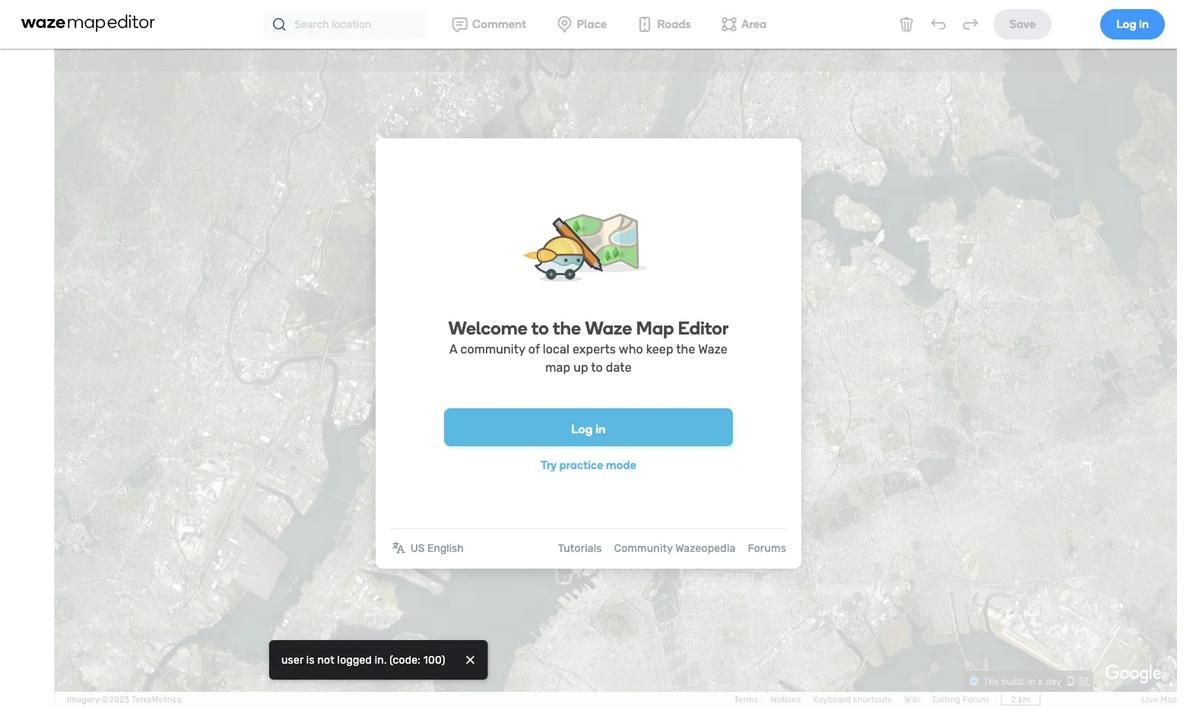 Task type: vqa. For each thing, say whether or not it's contained in the screenshot.
topmost hazard image
no



Task type: locate. For each thing, give the bounding box(es) containing it.
mode
[[606, 459, 637, 472]]

1 vertical spatial to
[[591, 360, 603, 375]]

the right keep
[[676, 342, 696, 356]]

the up local
[[553, 317, 581, 339]]

to
[[532, 317, 549, 339], [591, 360, 603, 375]]

to right up
[[591, 360, 603, 375]]

tutorials
[[558, 542, 602, 555]]

0 horizontal spatial to
[[532, 317, 549, 339]]

log in link
[[444, 409, 733, 447]]

log in
[[571, 422, 606, 436]]

0 vertical spatial to
[[532, 317, 549, 339]]

forums link
[[748, 542, 787, 555]]

1 horizontal spatial to
[[591, 360, 603, 375]]

waze
[[585, 317, 632, 339], [698, 342, 728, 356]]

who
[[619, 342, 643, 356]]

experts
[[573, 342, 616, 356]]

1 horizontal spatial the
[[676, 342, 696, 356]]

wazeopedia
[[676, 542, 736, 555]]

try practice mode
[[541, 459, 637, 472]]

the
[[553, 317, 581, 339], [676, 342, 696, 356]]

1 horizontal spatial waze
[[698, 342, 728, 356]]

waze down editor
[[698, 342, 728, 356]]

waze up experts
[[585, 317, 632, 339]]

0 vertical spatial waze
[[585, 317, 632, 339]]

of
[[528, 342, 540, 356]]

to up of
[[532, 317, 549, 339]]

a
[[450, 342, 458, 356]]

0 vertical spatial the
[[553, 317, 581, 339]]

tutorials link
[[558, 542, 602, 555]]



Task type: describe. For each thing, give the bounding box(es) containing it.
community wazeopedia link
[[614, 542, 736, 555]]

editor
[[678, 317, 729, 339]]

1 vertical spatial waze
[[698, 342, 728, 356]]

map
[[546, 360, 571, 375]]

local
[[543, 342, 570, 356]]

1 vertical spatial the
[[676, 342, 696, 356]]

welcome
[[449, 317, 528, 339]]

try
[[541, 459, 557, 472]]

up
[[574, 360, 588, 375]]

in
[[596, 422, 606, 436]]

0 horizontal spatial waze
[[585, 317, 632, 339]]

community wazeopedia
[[614, 542, 736, 555]]

community
[[614, 542, 673, 555]]

community
[[461, 342, 525, 356]]

forums
[[748, 542, 787, 555]]

keep
[[646, 342, 674, 356]]

map
[[636, 317, 674, 339]]

welcome to the waze map editor a community of local experts who keep the waze map up to date
[[449, 317, 729, 375]]

practice
[[560, 459, 604, 472]]

log
[[571, 422, 593, 436]]

date
[[606, 360, 632, 375]]

try practice mode link
[[541, 459, 637, 472]]

0 horizontal spatial the
[[553, 317, 581, 339]]



